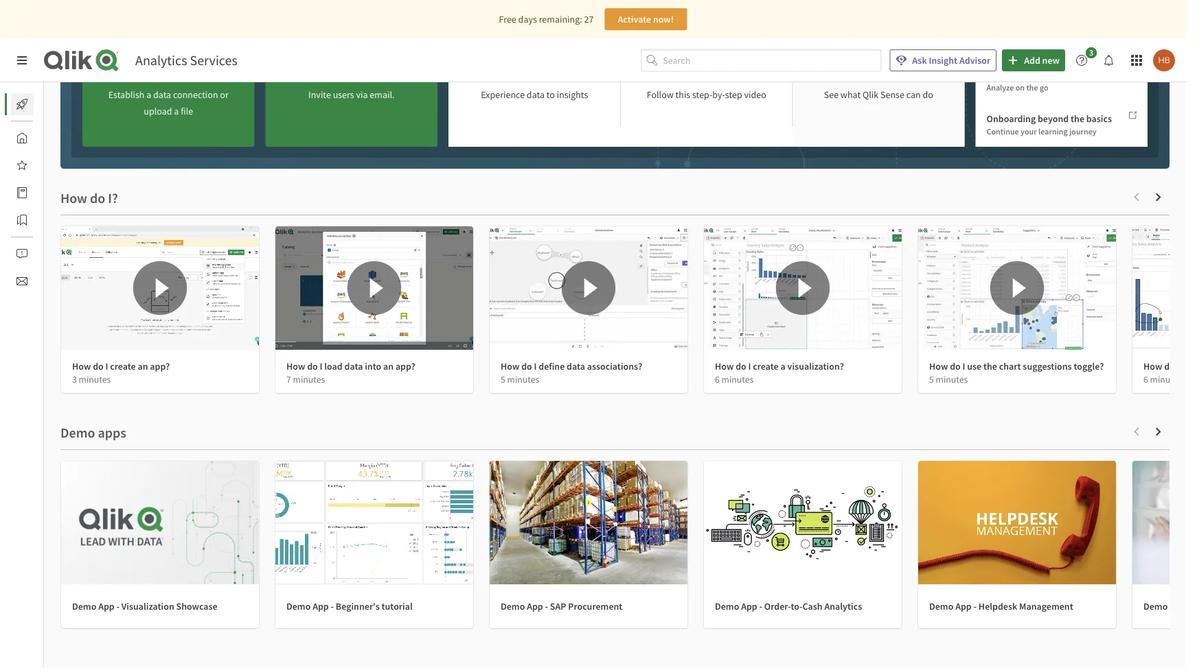 Task type: locate. For each thing, give the bounding box(es) containing it.
minutes inside how do i create an app? 3 minutes
[[79, 374, 111, 386]]

subscriptions image
[[16, 276, 27, 287]]

1 horizontal spatial 5
[[929, 374, 934, 386]]

a for how
[[781, 361, 785, 373]]

i
[[105, 361, 108, 373], [320, 361, 322, 373], [534, 361, 537, 373], [748, 361, 751, 373], [963, 361, 965, 373], [1177, 361, 1180, 373]]

demo for demo app - beginner's tutorial
[[286, 601, 311, 613]]

3 inside how do i create an app? 3 minutes
[[72, 374, 77, 386]]

a up upload
[[146, 89, 151, 101]]

0 horizontal spatial to
[[547, 89, 555, 101]]

explore
[[837, 69, 873, 82]]

minutes right '7'
[[293, 374, 325, 386]]

how do i create an app? 3 minutes
[[72, 361, 170, 386]]

procurement
[[568, 601, 622, 613]]

how for how do i use the chart suggestions toggle?
[[929, 361, 948, 373]]

1 horizontal spatial to
[[697, 69, 706, 82]]

the up journey
[[1071, 112, 1084, 125]]

demo for demo app 
[[1143, 601, 1168, 613]]

minutes down use
[[936, 374, 968, 386]]

how for how do i define data associations?
[[501, 361, 519, 373]]

the inside 'explore the demo see what qlik sense can do'
[[875, 69, 891, 82]]

data up upload
[[153, 89, 171, 101]]

7
[[286, 374, 291, 386]]

1 app? from the left
[[150, 361, 170, 373]]

app?
[[150, 361, 170, 373], [395, 361, 415, 373]]

5 how from the left
[[929, 361, 948, 373]]

5 inside how do i define data associations? 5 minutes
[[501, 374, 505, 386]]

3 minutes from the left
[[507, 374, 539, 386]]

add
[[1024, 54, 1040, 67]]

your
[[1021, 126, 1037, 137]]

0 vertical spatial 3
[[1089, 47, 1093, 58]]

3 demo from the left
[[501, 601, 525, 613]]

app for sap
[[527, 601, 543, 613]]

into
[[365, 361, 381, 373]]

do inside the how do i create a visualization? 6 minutes
[[736, 361, 746, 373]]

data right define
[[567, 361, 585, 373]]

how do i load data into an app? 7 minutes
[[286, 361, 415, 386]]

demo app - visualization showcase
[[72, 601, 217, 613]]

analyze up experience
[[486, 69, 523, 82]]

tutorial
[[382, 601, 413, 613]]

create inside the how do i create a visualization? 6 minutes
[[753, 361, 779, 373]]

2 app? from the left
[[395, 361, 415, 373]]

do inside how do i use the chart suggestions toggle? 5 minutes
[[950, 361, 961, 373]]

1 - from the left
[[116, 601, 120, 613]]

1 vertical spatial 3
[[72, 374, 77, 386]]

2 i from the left
[[320, 361, 322, 373]]

how inside how do i use the chart suggestions toggle? 5 minutes
[[929, 361, 948, 373]]

1 horizontal spatial a
[[174, 105, 179, 117]]

how do i create a visualization? 6 minutes
[[715, 361, 844, 386]]

how inside how do i load data into an app? 7 minutes
[[286, 361, 305, 373]]

demo app - sap procurement image
[[490, 462, 687, 585]]

new
[[1042, 54, 1060, 67]]

create
[[110, 361, 136, 373], [753, 361, 779, 373]]

create inside how do i create an app? 3 minutes
[[110, 361, 136, 373]]

3 up analyze on the go link
[[1089, 47, 1093, 58]]

3 - from the left
[[545, 601, 548, 613]]

1 horizontal spatial analytics
[[824, 601, 862, 613]]

to inside analyze sample data experience data to insights
[[547, 89, 555, 101]]

i inside the how do i create a visualization? 6 minutes
[[748, 361, 751, 373]]

1 vertical spatial analytics
[[824, 601, 862, 613]]

analyze inside analyze sample data experience data to insights
[[486, 69, 523, 82]]

minutes down define
[[507, 374, 539, 386]]

how for how do i create an app?
[[72, 361, 91, 373]]

- left beginner's
[[331, 601, 334, 613]]

sample
[[525, 69, 559, 82]]

go
[[1040, 82, 1048, 93]]

6 demo from the left
[[1143, 601, 1168, 613]]

connection
[[173, 89, 218, 101]]

demo app - order-to-cash analytics
[[715, 601, 862, 613]]

0 horizontal spatial 3
[[72, 374, 77, 386]]

minutes inside how do i in 6 minutes
[[1150, 374, 1182, 386]]

advisor
[[959, 54, 990, 67]]

0 horizontal spatial analyze
[[486, 69, 523, 82]]

remaining:
[[539, 13, 582, 25]]

visualization?
[[787, 361, 844, 373]]

data left into
[[344, 361, 363, 373]]

getting started image
[[16, 99, 27, 110]]

toggle?
[[1074, 361, 1104, 373]]

do for how do i create a visualization?
[[736, 361, 746, 373]]

-
[[116, 601, 120, 613], [331, 601, 334, 613], [545, 601, 548, 613], [759, 601, 762, 613], [974, 601, 977, 613]]

the right use
[[983, 361, 997, 373]]

1 vertical spatial to
[[547, 89, 555, 101]]

app
[[98, 601, 115, 613], [313, 601, 329, 613], [527, 601, 543, 613], [741, 601, 757, 613], [955, 601, 972, 613], [1170, 601, 1186, 613]]

do inside how do i in 6 minutes
[[1164, 361, 1175, 373]]

2 app from the left
[[313, 601, 329, 613]]

users left via
[[333, 89, 354, 101]]

do
[[923, 89, 933, 101], [93, 361, 104, 373], [307, 361, 318, 373], [521, 361, 532, 373], [736, 361, 746, 373], [950, 361, 961, 373], [1164, 361, 1175, 373]]

- left the sap
[[545, 601, 548, 613]]

analyze left on
[[987, 82, 1014, 93]]

to right how
[[697, 69, 706, 82]]

invite users invite users via email.
[[308, 69, 395, 101]]

navigation pane element
[[0, 88, 75, 298]]

3 app from the left
[[527, 601, 543, 613]]

the inside onboarding beyond the basics continue your learning journey
[[1071, 112, 1084, 125]]

minutes inside how do i use the chart suggestions toggle? 5 minutes
[[936, 374, 968, 386]]

1 horizontal spatial 3
[[1089, 47, 1093, 58]]

home link
[[11, 127, 68, 149]]

5 inside how do i use the chart suggestions toggle? 5 minutes
[[929, 374, 934, 386]]

0 horizontal spatial an
[[138, 361, 148, 373]]

0 vertical spatial to
[[697, 69, 706, 82]]

the left go
[[1026, 82, 1038, 93]]

4 app from the left
[[741, 601, 757, 613]]

app? inside how do i create an app? 3 minutes
[[150, 361, 170, 373]]

minutes down how do i create a visualization? element
[[721, 374, 754, 386]]

2 an from the left
[[383, 361, 394, 373]]

1 horizontal spatial an
[[383, 361, 394, 373]]

- for helpdesk
[[974, 601, 977, 613]]

6 i from the left
[[1177, 361, 1180, 373]]

i inside how do i in 6 minutes
[[1177, 361, 1180, 373]]

1 create from the left
[[110, 361, 136, 373]]

i inside how do i create an app? 3 minutes
[[105, 361, 108, 373]]

1 vertical spatial a
[[174, 105, 179, 117]]

how do i load data into an app? element
[[286, 361, 415, 373]]

2 demo from the left
[[286, 601, 311, 613]]

5 - from the left
[[974, 601, 977, 613]]

- left "order-"
[[759, 601, 762, 613]]

1 i from the left
[[105, 361, 108, 373]]

how do i create an app? image
[[61, 227, 259, 350]]

1 5 from the left
[[501, 374, 505, 386]]

0 vertical spatial a
[[146, 89, 151, 101]]

2 how from the left
[[286, 361, 305, 373]]

0 horizontal spatial app?
[[150, 361, 170, 373]]

3 how from the left
[[501, 361, 519, 373]]

analyze
[[486, 69, 523, 82], [987, 82, 1014, 93]]

1 app from the left
[[98, 601, 115, 613]]

a inside the how do i create a visualization? 6 minutes
[[781, 361, 785, 373]]

1 minutes from the left
[[79, 374, 111, 386]]

2 horizontal spatial a
[[781, 361, 785, 373]]

6 down how do i create a visualization? element
[[715, 374, 720, 386]]

0 horizontal spatial a
[[146, 89, 151, 101]]

an inside how do i create an app? 3 minutes
[[138, 361, 148, 373]]

a for start
[[146, 89, 151, 101]]

i inside how do i load data into an app? 7 minutes
[[320, 361, 322, 373]]

do inside how do i create an app? 3 minutes
[[93, 361, 104, 373]]

1 how from the left
[[72, 361, 91, 373]]

alerts image
[[16, 249, 27, 260]]

i for how do i in
[[1177, 361, 1180, 373]]

1 horizontal spatial create
[[753, 361, 779, 373]]

the inside how do i use the chart suggestions toggle? 5 minutes
[[983, 361, 997, 373]]

0 horizontal spatial 6
[[715, 374, 720, 386]]

how do i define data associations? element
[[501, 361, 642, 373]]

how do i interact with visualizations? element
[[1143, 361, 1186, 373]]

4 - from the left
[[759, 601, 762, 613]]

file
[[181, 105, 193, 117]]

2 vertical spatial a
[[781, 361, 785, 373]]

6
[[715, 374, 720, 386], [1143, 374, 1148, 386]]

demo app - order-to-cash analytics image
[[704, 462, 902, 585]]

1 vertical spatial users
[[333, 89, 354, 101]]

helpdesk
[[979, 601, 1017, 613]]

data
[[182, 69, 203, 82], [562, 69, 583, 82], [747, 69, 768, 82], [153, 89, 171, 101], [527, 89, 545, 101], [344, 361, 363, 373], [567, 361, 585, 373]]

3 down how do i create an app? "element"
[[72, 374, 77, 386]]

i inside how do i define data associations? 5 minutes
[[534, 361, 537, 373]]

demo
[[72, 601, 96, 613], [286, 601, 311, 613], [501, 601, 525, 613], [715, 601, 739, 613], [929, 601, 953, 613], [1143, 601, 1168, 613]]

demo app - beginner's tutorial image
[[275, 462, 473, 585]]

favorites image
[[16, 160, 27, 171]]

a left visualization?
[[781, 361, 785, 373]]

4 demo from the left
[[715, 601, 739, 613]]

4 i from the left
[[748, 361, 751, 373]]

2 5 from the left
[[929, 374, 934, 386]]

analyze sample data experience data to insights
[[481, 69, 588, 101]]

1 horizontal spatial analyze
[[987, 82, 1014, 93]]

5 demo from the left
[[929, 601, 953, 613]]

3
[[1089, 47, 1093, 58], [72, 374, 77, 386]]

data inside learn how to analyze data follow this step-by-step video
[[747, 69, 768, 82]]

demo for demo app - helpdesk management
[[929, 601, 953, 613]]

basics
[[1086, 112, 1112, 125]]

can
[[906, 89, 921, 101]]

demo
[[893, 69, 920, 82]]

analyze on the go
[[987, 82, 1048, 93]]

qlik
[[863, 89, 879, 101]]

4 how from the left
[[715, 361, 734, 373]]

data inside how do i define data associations? 5 minutes
[[567, 361, 585, 373]]

2 create from the left
[[753, 361, 779, 373]]

how inside how do i in 6 minutes
[[1143, 361, 1162, 373]]

visualization
[[121, 601, 174, 613]]

how inside how do i define data associations? 5 minutes
[[501, 361, 519, 373]]

an
[[138, 361, 148, 373], [383, 361, 394, 373]]

0 horizontal spatial create
[[110, 361, 136, 373]]

- left "visualization"
[[116, 601, 120, 613]]

app for helpdesk
[[955, 601, 972, 613]]

6 inside how do i in 6 minutes
[[1143, 374, 1148, 386]]

- left the "helpdesk"
[[974, 601, 977, 613]]

to
[[697, 69, 706, 82], [547, 89, 555, 101]]

1 horizontal spatial 6
[[1143, 374, 1148, 386]]

ask insight advisor
[[912, 54, 990, 67]]

do inside how do i load data into an app? 7 minutes
[[307, 361, 318, 373]]

1 vertical spatial invite
[[308, 89, 331, 101]]

sense
[[880, 89, 904, 101]]

do inside how do i define data associations? 5 minutes
[[521, 361, 532, 373]]

0 horizontal spatial analytics
[[135, 52, 187, 69]]

i inside how do i use the chart suggestions toggle? 5 minutes
[[963, 361, 965, 373]]

a left file
[[174, 105, 179, 117]]

3 i from the left
[[534, 361, 537, 373]]

6 how from the left
[[1143, 361, 1162, 373]]

- for visualization
[[116, 601, 120, 613]]

suggestions
[[1023, 361, 1072, 373]]

5
[[501, 374, 505, 386], [929, 374, 934, 386]]

1 horizontal spatial app?
[[395, 361, 415, 373]]

a
[[146, 89, 151, 101], [174, 105, 179, 117], [781, 361, 785, 373]]

to down the sample
[[547, 89, 555, 101]]

6 down how do i interact with visualizations? element
[[1143, 374, 1148, 386]]

minutes inside the how do i create a visualization? 6 minutes
[[721, 374, 754, 386]]

in
[[1181, 361, 1186, 373]]

how do i use the chart suggestions toggle? element
[[929, 361, 1104, 373]]

data up video
[[747, 69, 768, 82]]

see
[[824, 89, 839, 101]]

6 minutes from the left
[[1150, 374, 1182, 386]]

5 i from the left
[[963, 361, 965, 373]]

6 inside the how do i create a visualization? 6 minutes
[[715, 374, 720, 386]]

how
[[674, 69, 694, 82]]

2 minutes from the left
[[293, 374, 325, 386]]

step
[[725, 89, 742, 101]]

this
[[675, 89, 690, 101]]

upload
[[144, 105, 172, 117]]

invite
[[324, 69, 351, 82], [308, 89, 331, 101]]

app for visualization
[[98, 601, 115, 613]]

users up via
[[353, 69, 379, 82]]

minutes down how do i create an app? "element"
[[79, 374, 111, 386]]

via
[[356, 89, 368, 101]]

data up insights
[[562, 69, 583, 82]]

experience
[[481, 89, 525, 101]]

the up sense
[[875, 69, 891, 82]]

how do i define data associations? image
[[490, 227, 687, 350]]

ask
[[912, 54, 927, 67]]

2 - from the left
[[331, 601, 334, 613]]

journey
[[1069, 126, 1097, 137]]

4 minutes from the left
[[721, 374, 754, 386]]

analyze for sample
[[486, 69, 523, 82]]

5 minutes from the left
[[936, 374, 968, 386]]

1 demo from the left
[[72, 601, 96, 613]]

video
[[744, 89, 766, 101]]

1 an from the left
[[138, 361, 148, 373]]

2 6 from the left
[[1143, 374, 1148, 386]]

learning
[[1038, 126, 1068, 137]]

the
[[875, 69, 891, 82], [1026, 82, 1038, 93], [1071, 112, 1084, 125], [983, 361, 997, 373]]

minutes
[[79, 374, 111, 386], [293, 374, 325, 386], [507, 374, 539, 386], [721, 374, 754, 386], [936, 374, 968, 386], [1150, 374, 1182, 386]]

27
[[584, 13, 594, 25]]

demo app - pharma sales image
[[1132, 462, 1186, 585]]

how inside how do i create an app? 3 minutes
[[72, 361, 91, 373]]

minutes down how do i interact with visualizations? element
[[1150, 374, 1182, 386]]

how inside the how do i create a visualization? 6 minutes
[[715, 361, 734, 373]]

3 button
[[1071, 47, 1101, 71]]

1 6 from the left
[[715, 374, 720, 386]]

0 horizontal spatial 5
[[501, 374, 505, 386]]

5 app from the left
[[955, 601, 972, 613]]



Task type: vqa. For each thing, say whether or not it's contained in the screenshot.
Ask Insight Advisor "button"
yes



Task type: describe. For each thing, give the bounding box(es) containing it.
days
[[518, 13, 537, 25]]

activate
[[618, 13, 651, 25]]

analytics services element
[[135, 52, 237, 69]]

create for a
[[753, 361, 779, 373]]

i for how do i load data into an app?
[[320, 361, 322, 373]]

step-
[[692, 89, 712, 101]]

how for how do i create a visualization?
[[715, 361, 734, 373]]

establish
[[108, 89, 144, 101]]

data down the sample
[[527, 89, 545, 101]]

do for how do i load data into an app?
[[307, 361, 318, 373]]

start
[[133, 69, 157, 82]]

open sidebar menu image
[[16, 55, 27, 66]]

0 vertical spatial users
[[353, 69, 379, 82]]

do for how do i create an app?
[[93, 361, 104, 373]]

i for how do i create a visualization?
[[748, 361, 751, 373]]

analyze for on
[[987, 82, 1014, 93]]

add new
[[1024, 54, 1060, 67]]

ask insight advisor button
[[890, 49, 997, 71]]

- for beginner's
[[331, 601, 334, 613]]

demo for demo app - visualization showcase
[[72, 601, 96, 613]]

app for order-
[[741, 601, 757, 613]]

do for how do i define data associations?
[[521, 361, 532, 373]]

to-
[[791, 601, 802, 613]]

minutes inside how do i define data associations? 5 minutes
[[507, 374, 539, 386]]

alerts
[[44, 248, 67, 260]]

catalog link
[[11, 182, 75, 204]]

- for sap
[[545, 601, 548, 613]]

how do i create an app? element
[[72, 361, 170, 373]]

catalog image
[[16, 187, 27, 198]]

data up connection
[[182, 69, 203, 82]]

demo app - visualization showcase image
[[61, 462, 259, 585]]

continue
[[987, 126, 1019, 137]]

insight
[[929, 54, 957, 67]]

beginner's
[[336, 601, 380, 613]]

demo app 
[[1143, 601, 1186, 613]]

do for how do i use the chart suggestions toggle?
[[950, 361, 961, 373]]

add new button
[[1002, 49, 1065, 71]]

app? inside how do i load data into an app? 7 minutes
[[395, 361, 415, 373]]

analytics services
[[135, 52, 237, 69]]

how do i use the chart suggestions toggle? 5 minutes
[[929, 361, 1104, 386]]

- for order-
[[759, 601, 762, 613]]

load
[[324, 361, 343, 373]]

3 inside 'dropdown button'
[[1089, 47, 1093, 58]]

now!
[[653, 13, 674, 25]]

demo app - helpdesk management image
[[918, 462, 1116, 585]]

free
[[499, 13, 516, 25]]

activate now!
[[618, 13, 674, 25]]

on
[[1016, 82, 1025, 93]]

demo app - helpdesk management
[[929, 601, 1073, 613]]

0 vertical spatial analytics
[[135, 52, 187, 69]]

demo for demo app - sap procurement
[[501, 601, 525, 613]]

to inside learn how to analyze data follow this step-by-step video
[[697, 69, 706, 82]]

onboarding
[[987, 112, 1036, 125]]

i for how do i use the chart suggestions toggle?
[[963, 361, 965, 373]]

alerts link
[[11, 243, 67, 265]]

howard brown image
[[1153, 49, 1175, 71]]

how for how do i in
[[1143, 361, 1162, 373]]

by-
[[712, 89, 725, 101]]

start with data establish a data connection or upload a file
[[108, 69, 229, 117]]

an inside how do i load data into an app? 7 minutes
[[383, 361, 394, 373]]

catalog
[[44, 187, 75, 199]]

order-
[[764, 601, 791, 613]]

how do i in 6 minutes
[[1143, 361, 1186, 386]]

home
[[44, 132, 68, 144]]

chart
[[999, 361, 1021, 373]]

collections image
[[16, 215, 27, 226]]

demo app - sap procurement
[[501, 601, 622, 613]]

data inside how do i load data into an app? 7 minutes
[[344, 361, 363, 373]]

demo app - beginner's tutorial
[[286, 601, 413, 613]]

insights
[[557, 89, 588, 101]]

explore the demo see what qlik sense can do
[[824, 69, 933, 101]]

email.
[[370, 89, 395, 101]]

searchbar element
[[641, 49, 881, 72]]

minutes inside how do i load data into an app? 7 minutes
[[293, 374, 325, 386]]

Search text field
[[663, 49, 881, 72]]

how do i create a visualization? image
[[704, 227, 902, 350]]

showcase
[[176, 601, 217, 613]]

create for an
[[110, 361, 136, 373]]

do inside 'explore the demo see what qlik sense can do'
[[923, 89, 933, 101]]

how do i load data into an app? image
[[275, 227, 473, 350]]

0 vertical spatial invite
[[324, 69, 351, 82]]

activate now! link
[[605, 8, 687, 30]]

how do i define data associations? 5 minutes
[[501, 361, 642, 386]]

services
[[190, 52, 237, 69]]

app for beginner's
[[313, 601, 329, 613]]

associations?
[[587, 361, 642, 373]]

cash
[[802, 601, 822, 613]]

how for how do i load data into an app?
[[286, 361, 305, 373]]

use
[[967, 361, 982, 373]]

how do i use the chart suggestions toggle? image
[[918, 227, 1116, 350]]

6 app from the left
[[1170, 601, 1186, 613]]

what
[[841, 89, 861, 101]]

free days remaining: 27
[[499, 13, 594, 25]]

or
[[220, 89, 229, 101]]

follow
[[647, 89, 674, 101]]

management
[[1019, 601, 1073, 613]]

beyond
[[1038, 112, 1069, 125]]

demo for demo app - order-to-cash analytics
[[715, 601, 739, 613]]

how do i interact with visualizations? image
[[1132, 227, 1186, 350]]

i for how do i create an app?
[[105, 361, 108, 373]]

define
[[539, 361, 565, 373]]

learn how to analyze data follow this step-by-step video
[[645, 69, 768, 101]]

sap
[[550, 601, 566, 613]]

learn
[[645, 69, 672, 82]]

do for how do i in
[[1164, 361, 1175, 373]]

i for how do i define data associations?
[[534, 361, 537, 373]]

how do i create a visualization? element
[[715, 361, 844, 373]]

analyze
[[709, 69, 745, 82]]



